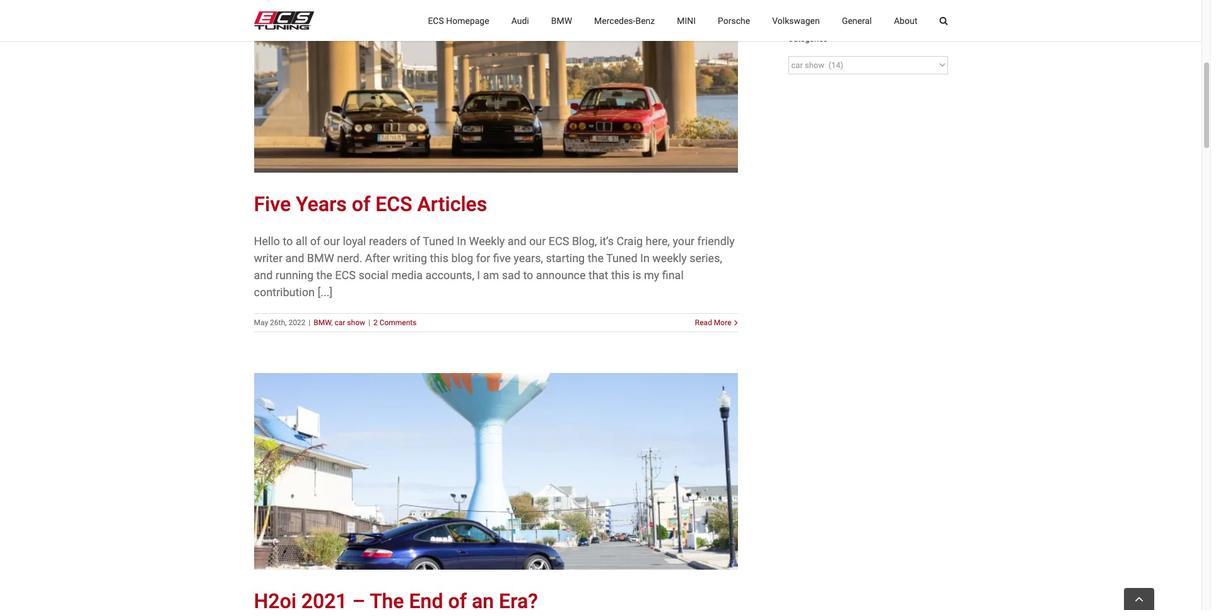 Task type: locate. For each thing, give the bounding box(es) containing it.
media
[[391, 269, 423, 282]]

0 horizontal spatial and
[[254, 269, 273, 282]]

years
[[296, 192, 347, 216]]

1 horizontal spatial bmw link
[[551, 0, 572, 41]]

writer
[[254, 252, 283, 265]]

0 vertical spatial bmw
[[551, 15, 572, 26]]

in
[[457, 234, 466, 248], [640, 252, 650, 265]]

in up my
[[640, 252, 650, 265]]

1 vertical spatial tuned
[[606, 252, 638, 265]]

blog
[[451, 252, 473, 265]]

years,
[[514, 252, 543, 265]]

show
[[347, 318, 365, 327]]

bmw down all
[[307, 252, 334, 265]]

1 horizontal spatial and
[[285, 252, 304, 265]]

of up writing
[[410, 234, 420, 248]]

volkswagen
[[772, 15, 820, 26]]

|
[[309, 318, 311, 327], [368, 318, 370, 327]]

1 our from the left
[[323, 234, 340, 248]]

0 vertical spatial and
[[508, 234, 527, 248]]

the
[[588, 252, 604, 265], [316, 269, 332, 282]]

| right 2022
[[309, 318, 311, 327]]

ecs homepage
[[428, 15, 489, 26]]

tuned down craig
[[606, 252, 638, 265]]

0 vertical spatial the
[[588, 252, 604, 265]]

bmw right audi
[[551, 15, 572, 26]]

read more
[[695, 318, 732, 327]]

tuned up blog
[[423, 234, 454, 248]]

1 vertical spatial bmw
[[307, 252, 334, 265]]

1 horizontal spatial to
[[523, 269, 533, 282]]

2 horizontal spatial of
[[410, 234, 420, 248]]

0 horizontal spatial bmw link
[[314, 318, 331, 327]]

1 vertical spatial and
[[285, 252, 304, 265]]

0 horizontal spatial tuned
[[423, 234, 454, 248]]

bmw link for the car show link
[[314, 318, 331, 327]]

bmw link for mini link
[[551, 0, 572, 41]]

ecs tuning logo image
[[254, 11, 314, 30]]

this left 'is' at the top of page
[[611, 269, 630, 282]]

and down writer
[[254, 269, 273, 282]]

0 vertical spatial in
[[457, 234, 466, 248]]

1 vertical spatial in
[[640, 252, 650, 265]]

1 vertical spatial to
[[523, 269, 533, 282]]

that
[[589, 269, 608, 282]]

categories section
[[788, 0, 948, 103]]

hello
[[254, 234, 280, 248]]

ecs
[[428, 15, 444, 26], [376, 192, 412, 216], [549, 234, 569, 248], [335, 269, 356, 282]]

0 horizontal spatial this
[[430, 252, 449, 265]]

to
[[283, 234, 293, 248], [523, 269, 533, 282]]

may
[[254, 318, 268, 327]]

bmw link left car
[[314, 318, 331, 327]]

2
[[373, 318, 378, 327]]

accounts,
[[426, 269, 474, 282]]

1 vertical spatial the
[[316, 269, 332, 282]]

the up the [...]
[[316, 269, 332, 282]]

tuned
[[423, 234, 454, 248], [606, 252, 638, 265]]

and up "years,"
[[508, 234, 527, 248]]

our left loyal
[[323, 234, 340, 248]]

ecs up readers
[[376, 192, 412, 216]]

friendly
[[698, 234, 735, 248]]

to left all
[[283, 234, 293, 248]]

i
[[477, 269, 480, 282]]

2 horizontal spatial and
[[508, 234, 527, 248]]

of up loyal
[[352, 192, 371, 216]]

announce
[[536, 269, 586, 282]]

1 horizontal spatial the
[[588, 252, 604, 265]]

mercedes-
[[594, 15, 636, 26]]

mercedes-benz
[[594, 15, 655, 26]]

series,
[[690, 252, 722, 265]]

and
[[508, 234, 527, 248], [285, 252, 304, 265], [254, 269, 273, 282]]

0 horizontal spatial the
[[316, 269, 332, 282]]

this up accounts,
[[430, 252, 449, 265]]

starting
[[546, 252, 585, 265]]

0 horizontal spatial to
[[283, 234, 293, 248]]

is
[[633, 269, 641, 282]]

0 horizontal spatial |
[[309, 318, 311, 327]]

ecs up starting
[[549, 234, 569, 248]]

0 horizontal spatial in
[[457, 234, 466, 248]]

2 our from the left
[[529, 234, 546, 248]]

ecs left homepage
[[428, 15, 444, 26]]

of
[[352, 192, 371, 216], [310, 234, 321, 248], [410, 234, 420, 248]]

26th,
[[270, 318, 287, 327]]

1 vertical spatial bmw link
[[314, 318, 331, 327]]

general link
[[842, 0, 872, 41]]

bmw left car
[[314, 318, 331, 327]]

sad
[[502, 269, 520, 282]]

0 vertical spatial tuned
[[423, 234, 454, 248]]

mercedes-benz link
[[594, 0, 655, 41]]

final
[[662, 269, 684, 282]]

0 horizontal spatial of
[[310, 234, 321, 248]]

volkswagen link
[[772, 0, 820, 41]]

of right all
[[310, 234, 321, 248]]

articles
[[417, 192, 487, 216]]

am
[[483, 269, 499, 282]]

1 horizontal spatial of
[[352, 192, 371, 216]]

bmw link right audi
[[551, 0, 572, 41]]

0 vertical spatial to
[[283, 234, 293, 248]]

1 horizontal spatial |
[[368, 318, 370, 327]]

the up that
[[588, 252, 604, 265]]

h2oi 2021 – the end of an era? image
[[254, 373, 738, 570]]

this
[[430, 252, 449, 265], [611, 269, 630, 282]]

porsche
[[718, 15, 750, 26]]

our
[[323, 234, 340, 248], [529, 234, 546, 248]]

our up "years,"
[[529, 234, 546, 248]]

0 horizontal spatial our
[[323, 234, 340, 248]]

bmw
[[551, 15, 572, 26], [307, 252, 334, 265], [314, 318, 331, 327]]

comments
[[380, 318, 417, 327]]

ecs down nerd.
[[335, 269, 356, 282]]

to down "years,"
[[523, 269, 533, 282]]

and up running
[[285, 252, 304, 265]]

weekly
[[653, 252, 687, 265]]

for
[[476, 252, 490, 265]]

car show link
[[335, 318, 365, 327]]

contribution
[[254, 286, 315, 299]]

bmw link
[[551, 0, 572, 41], [314, 318, 331, 327]]

it's
[[600, 234, 614, 248]]

in up blog
[[457, 234, 466, 248]]

0 vertical spatial bmw link
[[551, 0, 572, 41]]

1 horizontal spatial this
[[611, 269, 630, 282]]

1 horizontal spatial our
[[529, 234, 546, 248]]

2 vertical spatial bmw
[[314, 318, 331, 327]]

| left 2
[[368, 318, 370, 327]]

five
[[254, 192, 291, 216]]

2 comments link
[[373, 318, 417, 327]]

five years of ecs articles link
[[254, 192, 487, 216]]



Task type: vqa. For each thing, say whether or not it's contained in the screenshot.
rightmost the
yes



Task type: describe. For each thing, give the bounding box(es) containing it.
writing
[[393, 252, 427, 265]]

here,
[[646, 234, 670, 248]]

hello to all of our loyal readers of tuned in weekly and our ecs blog, it's craig here, your friendly writer and bmw nerd. after writing this blog for five years, starting the tuned in weekly series, and running the ecs social media accounts, i am sad to announce that this is my final contribution [...]
[[254, 234, 735, 299]]

categories
[[788, 34, 828, 43]]

benz
[[636, 15, 655, 26]]

[...]
[[318, 286, 333, 299]]

audi
[[511, 15, 529, 26]]

general
[[842, 15, 872, 26]]

all
[[296, 234, 307, 248]]

your
[[673, 234, 695, 248]]

,
[[331, 318, 333, 327]]

five
[[493, 252, 511, 265]]

read
[[695, 318, 712, 327]]

1 | from the left
[[309, 318, 311, 327]]

homepage
[[446, 15, 489, 26]]

1 vertical spatial this
[[611, 269, 630, 282]]

five years of ecs articles
[[254, 192, 487, 216]]

car
[[335, 318, 345, 327]]

ecs homepage link
[[428, 0, 489, 41]]

1 horizontal spatial in
[[640, 252, 650, 265]]

nerd.
[[337, 252, 362, 265]]

five years of ecs articles image
[[254, 0, 738, 173]]

my
[[644, 269, 659, 282]]

more
[[714, 318, 732, 327]]

loyal
[[343, 234, 366, 248]]

may 26th, 2022 | bmw , car show | 2 comments
[[254, 318, 417, 327]]

running
[[276, 269, 314, 282]]

2022
[[289, 318, 306, 327]]

mini
[[677, 15, 696, 26]]

after
[[365, 252, 390, 265]]

porsche link
[[718, 0, 750, 41]]

0 vertical spatial this
[[430, 252, 449, 265]]

read more link
[[695, 317, 732, 328]]

bmw inside hello to all of our loyal readers of tuned in weekly and our ecs blog, it's craig here, your friendly writer and bmw nerd. after writing this blog for five years, starting the tuned in weekly series, and running the ecs social media accounts, i am sad to announce that this is my final contribution [...]
[[307, 252, 334, 265]]

1 horizontal spatial tuned
[[606, 252, 638, 265]]

audi link
[[511, 0, 529, 41]]

mini link
[[677, 0, 696, 41]]

2 | from the left
[[368, 318, 370, 327]]

craig
[[617, 234, 643, 248]]

social
[[359, 269, 389, 282]]

about link
[[894, 0, 918, 41]]

readers
[[369, 234, 407, 248]]

2 vertical spatial and
[[254, 269, 273, 282]]

weekly
[[469, 234, 505, 248]]

about
[[894, 15, 918, 26]]

blog,
[[572, 234, 597, 248]]



